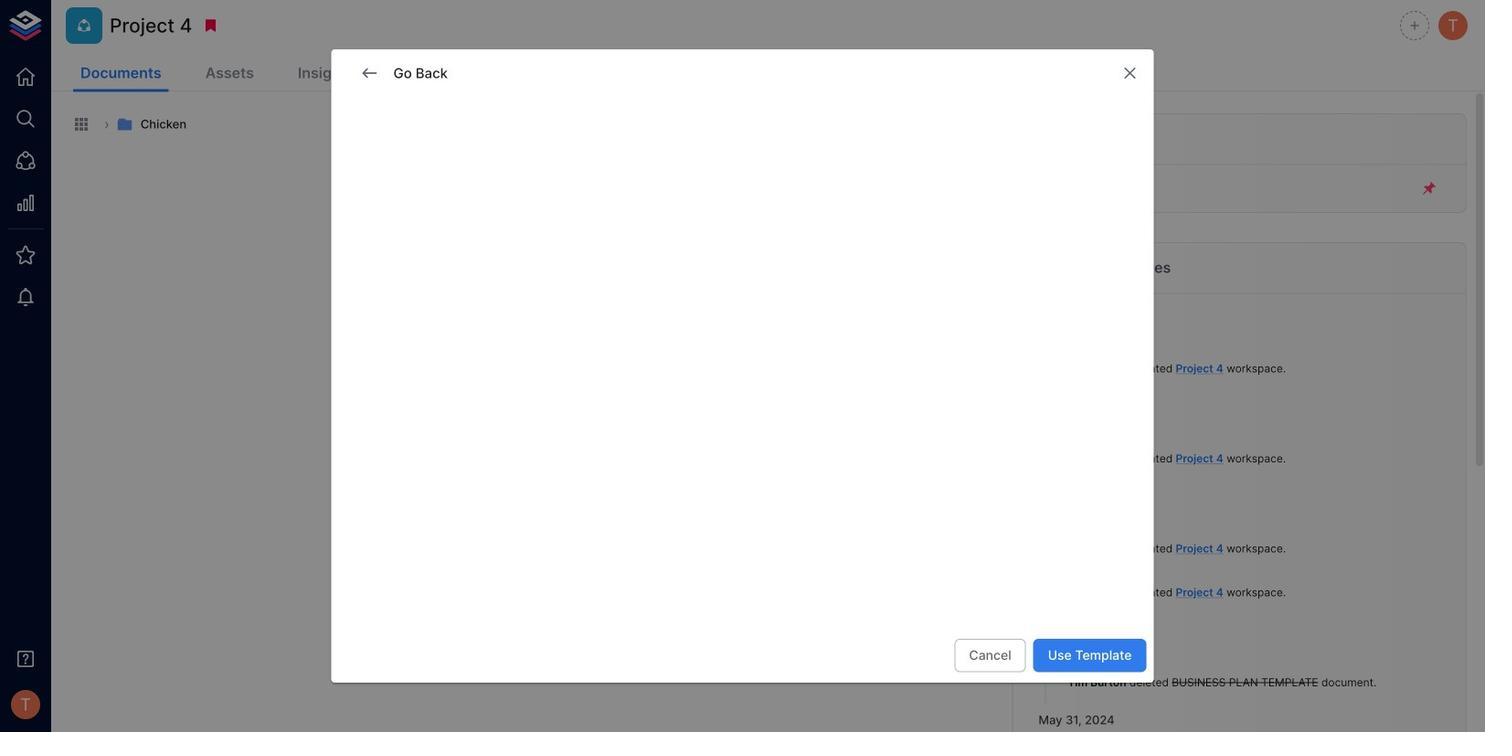 Task type: vqa. For each thing, say whether or not it's contained in the screenshot.
UNPIN image
yes



Task type: locate. For each thing, give the bounding box(es) containing it.
dialog
[[331, 49, 1154, 683]]

remove bookmark image
[[202, 17, 219, 34]]



Task type: describe. For each thing, give the bounding box(es) containing it.
unpin image
[[1421, 180, 1438, 197]]



